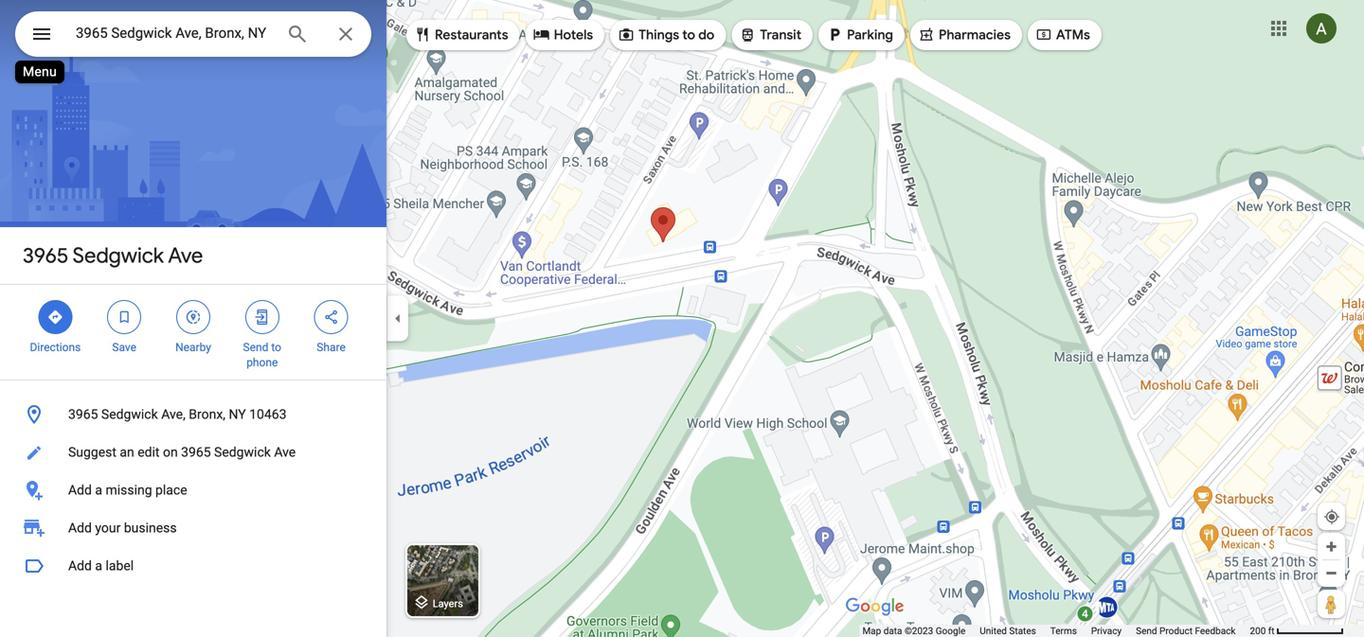 Task type: vqa. For each thing, say whether or not it's contained in the screenshot.


Task type: locate. For each thing, give the bounding box(es) containing it.
add your business
[[68, 521, 177, 536]]

none field inside 3965 sedgwick ave, bronx, ny 10463 field
[[76, 22, 271, 45]]

1 vertical spatial a
[[95, 558, 102, 574]]

add for add your business
[[68, 521, 92, 536]]

1 vertical spatial ave
[[274, 445, 296, 460]]

place
[[155, 483, 187, 498]]

zoom out image
[[1324, 567, 1339, 581]]

ft
[[1268, 626, 1275, 637]]

3965 sedgwick ave, bronx, ny 10463
[[68, 407, 287, 423]]

add
[[68, 483, 92, 498], [68, 521, 92, 536], [68, 558, 92, 574]]

edit
[[138, 445, 160, 460]]

send to phone
[[243, 341, 281, 369]]

send product feedback button
[[1136, 625, 1236, 638]]

footer
[[863, 625, 1250, 638]]

pharmacies
[[939, 27, 1011, 44]]


[[533, 24, 550, 45]]

sedgwick up an
[[101, 407, 158, 423]]

ave
[[168, 243, 203, 269], [274, 445, 296, 460]]

3965 for 3965 sedgwick ave, bronx, ny 10463
[[68, 407, 98, 423]]


[[47, 307, 64, 328]]

add a label
[[68, 558, 134, 574]]

3965 right on
[[181, 445, 211, 460]]

phone
[[247, 356, 278, 369]]

sedgwick down ny
[[214, 445, 271, 460]]


[[1035, 24, 1052, 45]]

 pharmacies
[[918, 24, 1011, 45]]

add down "suggest"
[[68, 483, 92, 498]]

a left 'label'
[[95, 558, 102, 574]]

 parking
[[826, 24, 893, 45]]

3965 up "suggest"
[[68, 407, 98, 423]]

sedgwick
[[73, 243, 164, 269], [101, 407, 158, 423], [214, 445, 271, 460]]

united
[[980, 626, 1007, 637]]

0 horizontal spatial send
[[243, 341, 269, 354]]

0 horizontal spatial to
[[271, 341, 281, 354]]

1 vertical spatial sedgwick
[[101, 407, 158, 423]]

add a missing place
[[68, 483, 187, 498]]

sedgwick up 
[[73, 243, 164, 269]]


[[323, 307, 340, 328]]

2 a from the top
[[95, 558, 102, 574]]

privacy button
[[1091, 625, 1122, 638]]

 transit
[[739, 24, 802, 45]]

0 vertical spatial 3965
[[23, 243, 68, 269]]

3965 Sedgwick Ave, Bronx, NY 10463 field
[[15, 11, 371, 57]]

None field
[[76, 22, 271, 45]]


[[414, 24, 431, 45]]

add left your
[[68, 521, 92, 536]]

2 vertical spatial sedgwick
[[214, 445, 271, 460]]

ave up 
[[168, 243, 203, 269]]

3965 inside button
[[68, 407, 98, 423]]

a left missing
[[95, 483, 102, 498]]

sedgwick for ave
[[73, 243, 164, 269]]

0 vertical spatial a
[[95, 483, 102, 498]]

a
[[95, 483, 102, 498], [95, 558, 102, 574]]

a for label
[[95, 558, 102, 574]]

1 horizontal spatial send
[[1136, 626, 1157, 637]]

0 vertical spatial sedgwick
[[73, 243, 164, 269]]

3965 inside button
[[181, 445, 211, 460]]

footer containing map data ©2023 google
[[863, 625, 1250, 638]]

3965
[[23, 243, 68, 269], [68, 407, 98, 423], [181, 445, 211, 460]]


[[739, 24, 756, 45]]

1 vertical spatial to
[[271, 341, 281, 354]]

ny
[[229, 407, 246, 423]]

business
[[124, 521, 177, 536]]

data
[[884, 626, 902, 637]]

1 horizontal spatial ave
[[274, 445, 296, 460]]

do
[[698, 27, 715, 44]]

restaurants
[[435, 27, 508, 44]]

1 vertical spatial send
[[1136, 626, 1157, 637]]

label
[[106, 558, 134, 574]]

0 vertical spatial to
[[682, 27, 695, 44]]

1 add from the top
[[68, 483, 92, 498]]

suggest
[[68, 445, 116, 460]]

1 vertical spatial 3965
[[68, 407, 98, 423]]

to inside  things to do
[[682, 27, 695, 44]]

send left product
[[1136, 626, 1157, 637]]

send inside button
[[1136, 626, 1157, 637]]

to
[[682, 27, 695, 44], [271, 341, 281, 354]]

2 add from the top
[[68, 521, 92, 536]]

share
[[317, 341, 346, 354]]

send inside the send to phone
[[243, 341, 269, 354]]

your
[[95, 521, 121, 536]]

send
[[243, 341, 269, 354], [1136, 626, 1157, 637]]

to left the do at right top
[[682, 27, 695, 44]]

 restaurants
[[414, 24, 508, 45]]

3965 sedgwick ave main content
[[0, 0, 387, 638]]

send up phone
[[243, 341, 269, 354]]

show street view coverage image
[[1318, 590, 1345, 619]]

1 horizontal spatial to
[[682, 27, 695, 44]]

to up phone
[[271, 341, 281, 354]]

0 horizontal spatial ave
[[168, 243, 203, 269]]

 hotels
[[533, 24, 593, 45]]

atms
[[1056, 27, 1090, 44]]

1 vertical spatial add
[[68, 521, 92, 536]]

0 vertical spatial send
[[243, 341, 269, 354]]

0 vertical spatial add
[[68, 483, 92, 498]]

send for send to phone
[[243, 341, 269, 354]]

zoom in image
[[1324, 540, 1339, 554]]

google account: angela cha  
(angela.cha@adept.ai) image
[[1306, 13, 1337, 44]]

3965 up 
[[23, 243, 68, 269]]

united states button
[[980, 625, 1036, 638]]

an
[[120, 445, 134, 460]]

sedgwick inside button
[[214, 445, 271, 460]]

privacy
[[1091, 626, 1122, 637]]

2 vertical spatial 3965
[[181, 445, 211, 460]]

states
[[1009, 626, 1036, 637]]

google
[[936, 626, 966, 637]]

ave inside button
[[274, 445, 296, 460]]

©2023
[[905, 626, 933, 637]]

hotels
[[554, 27, 593, 44]]

3965 for 3965 sedgwick ave
[[23, 243, 68, 269]]

3 add from the top
[[68, 558, 92, 574]]

missing
[[106, 483, 152, 498]]

1 a from the top
[[95, 483, 102, 498]]

2 vertical spatial add
[[68, 558, 92, 574]]

sedgwick inside button
[[101, 407, 158, 423]]

ave down "10463"
[[274, 445, 296, 460]]

add left 'label'
[[68, 558, 92, 574]]

a for missing
[[95, 483, 102, 498]]



Task type: describe. For each thing, give the bounding box(es) containing it.
sedgwick for ave,
[[101, 407, 158, 423]]

collapse side panel image
[[387, 308, 408, 329]]

actions for 3965 sedgwick ave region
[[0, 285, 387, 380]]

 atms
[[1035, 24, 1090, 45]]

product
[[1160, 626, 1193, 637]]

ave,
[[161, 407, 186, 423]]

send product feedback
[[1136, 626, 1236, 637]]

directions
[[30, 341, 81, 354]]

add for add a label
[[68, 558, 92, 574]]

suggest an edit on 3965 sedgwick ave
[[68, 445, 296, 460]]

3965 sedgwick ave
[[23, 243, 203, 269]]

to inside the send to phone
[[271, 341, 281, 354]]

terms button
[[1050, 625, 1077, 638]]

send for send product feedback
[[1136, 626, 1157, 637]]

suggest an edit on 3965 sedgwick ave button
[[0, 434, 387, 472]]

 search field
[[15, 11, 371, 61]]

bronx,
[[189, 407, 226, 423]]

add your business link
[[0, 510, 387, 548]]


[[254, 307, 271, 328]]

google maps element
[[0, 0, 1364, 638]]

save
[[112, 341, 136, 354]]

0 vertical spatial ave
[[168, 243, 203, 269]]

add a missing place button
[[0, 472, 387, 510]]

on
[[163, 445, 178, 460]]

united states
[[980, 626, 1036, 637]]


[[116, 307, 133, 328]]

things
[[639, 27, 679, 44]]

200
[[1250, 626, 1266, 637]]

feedback
[[1195, 626, 1236, 637]]

show your location image
[[1324, 509, 1341, 526]]

layers
[[433, 598, 463, 610]]


[[618, 24, 635, 45]]

 things to do
[[618, 24, 715, 45]]


[[918, 24, 935, 45]]

map
[[863, 626, 881, 637]]


[[30, 20, 53, 48]]

add for add a missing place
[[68, 483, 92, 498]]

 button
[[15, 11, 68, 61]]

200 ft
[[1250, 626, 1275, 637]]

map data ©2023 google
[[863, 626, 966, 637]]

10463
[[249, 407, 287, 423]]

terms
[[1050, 626, 1077, 637]]

footer inside google maps element
[[863, 625, 1250, 638]]

parking
[[847, 27, 893, 44]]

3965 sedgwick ave, bronx, ny 10463 button
[[0, 396, 387, 434]]

nearby
[[175, 341, 211, 354]]

transit
[[760, 27, 802, 44]]

add a label button
[[0, 548, 387, 585]]


[[185, 307, 202, 328]]

200 ft button
[[1250, 626, 1344, 637]]


[[826, 24, 843, 45]]



